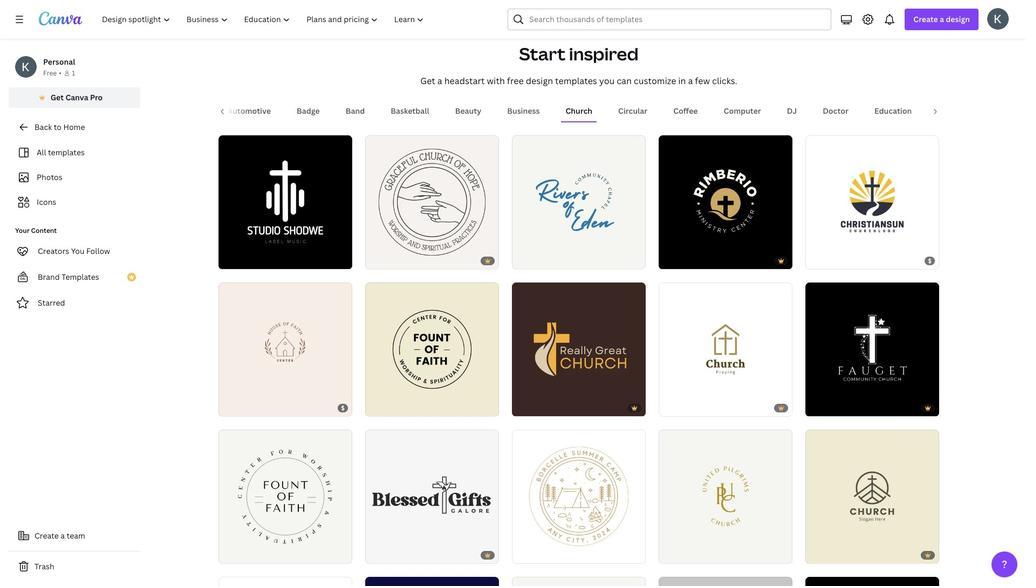 Task type: locate. For each thing, give the bounding box(es) containing it.
event button
[[934, 101, 963, 121]]

black and white simple lined circular church logo image
[[365, 136, 499, 269]]

education button
[[870, 101, 916, 121]]

get
[[420, 75, 435, 87], [51, 92, 64, 103]]

back to home link
[[9, 117, 140, 138]]

templates down start inspired
[[555, 75, 597, 87]]

get canva pro
[[51, 92, 103, 103]]

badge button
[[292, 101, 324, 121]]

photos link
[[15, 167, 134, 188]]

free
[[43, 69, 57, 78]]

1 horizontal spatial design
[[946, 14, 970, 24]]

design
[[946, 14, 970, 24], [526, 75, 553, 87]]

get left canva
[[51, 92, 64, 103]]

a inside dropdown button
[[940, 14, 944, 24]]

1 horizontal spatial get
[[420, 75, 435, 87]]

automotive button
[[223, 101, 275, 121]]

templates
[[555, 75, 597, 87], [48, 147, 85, 158]]

christian church logo image
[[806, 136, 939, 269]]

black and white blessed gifts galore church logo image
[[365, 430, 499, 564]]

0 vertical spatial $
[[928, 257, 932, 265]]

education
[[875, 106, 912, 116]]

your
[[15, 226, 30, 235]]

yellow gold cross ministry logo image
[[365, 577, 499, 587]]

design left kendall parks image
[[946, 14, 970, 24]]

0 horizontal spatial $
[[341, 404, 345, 412]]

1 horizontal spatial brown minimalist church logo image
[[806, 430, 939, 564]]

0 vertical spatial templates
[[555, 75, 597, 87]]

black white monoline illustrated simple summer camp circle badge logo image
[[512, 430, 646, 564]]

kendall parks image
[[987, 8, 1009, 30]]

0 vertical spatial design
[[946, 14, 970, 24]]

free •
[[43, 69, 61, 78]]

brown and beige simple & circular church logo image
[[659, 430, 793, 564]]

band button
[[341, 101, 369, 121]]

doctor
[[823, 106, 849, 116]]

create inside dropdown button
[[914, 14, 938, 24]]

get inside button
[[51, 92, 64, 103]]

1 vertical spatial create
[[35, 531, 59, 541]]

get canva pro button
[[9, 87, 140, 108]]

creators you follow link
[[9, 241, 140, 262]]

in
[[678, 75, 686, 87]]

circular
[[618, 106, 648, 116]]

few
[[695, 75, 710, 87]]

start inspired
[[519, 42, 639, 65]]

clicks.
[[712, 75, 737, 87]]

None search field
[[508, 9, 832, 30]]

0 horizontal spatial get
[[51, 92, 64, 103]]

1 horizontal spatial templates
[[555, 75, 597, 87]]

0 horizontal spatial brown minimalist church logo image
[[659, 283, 793, 417]]

creators you follow
[[38, 246, 110, 256]]

a
[[940, 14, 944, 24], [437, 75, 442, 87], [688, 75, 693, 87], [61, 531, 65, 541]]

create a design button
[[905, 9, 979, 30]]

1 horizontal spatial $
[[928, 257, 932, 265]]

create
[[914, 14, 938, 24], [35, 531, 59, 541]]

brown minimalist church logo image
[[659, 283, 793, 417], [806, 430, 939, 564]]

templates right all at left top
[[48, 147, 85, 158]]

get up basketball at top
[[420, 75, 435, 87]]

pastel minimalist church logo image
[[219, 283, 352, 417]]

dj button
[[783, 101, 801, 121]]

0 vertical spatial create
[[914, 14, 938, 24]]

trash link
[[9, 556, 140, 578]]

church
[[566, 106, 592, 116]]

design right free
[[526, 75, 553, 87]]

a inside button
[[61, 531, 65, 541]]

create a team button
[[9, 526, 140, 547]]

brand templates
[[38, 272, 99, 282]]

1 horizontal spatial create
[[914, 14, 938, 24]]

create inside button
[[35, 531, 59, 541]]

Search search field
[[530, 9, 825, 30]]

canva
[[65, 92, 88, 103]]

a for design
[[940, 14, 944, 24]]

badge
[[297, 106, 320, 116]]

1 vertical spatial $
[[341, 404, 345, 412]]

0 vertical spatial get
[[420, 75, 435, 87]]

all templates link
[[15, 142, 134, 163]]

1 vertical spatial templates
[[48, 147, 85, 158]]

black and white minimalist church logo image
[[806, 283, 939, 417]]

beauty button
[[451, 101, 486, 121]]

coffee button
[[669, 101, 702, 121]]

0 horizontal spatial create
[[35, 531, 59, 541]]

personal
[[43, 57, 75, 67]]

automotive
[[227, 106, 271, 116]]

all
[[37, 147, 46, 158]]

a for headstart
[[437, 75, 442, 87]]

0 vertical spatial brown minimalist church logo image
[[659, 283, 793, 417]]

1 vertical spatial brown minimalist church logo image
[[806, 430, 939, 564]]

1 vertical spatial design
[[526, 75, 553, 87]]

$
[[928, 257, 932, 265], [341, 404, 345, 412]]

trash
[[35, 562, 54, 572]]

1 vertical spatial get
[[51, 92, 64, 103]]

back
[[35, 122, 52, 132]]

to
[[54, 122, 61, 132]]



Task type: vqa. For each thing, say whether or not it's contained in the screenshot.
Home 'link'
no



Task type: describe. For each thing, give the bounding box(es) containing it.
event
[[938, 106, 959, 116]]

create a team
[[35, 531, 85, 541]]

you
[[71, 246, 84, 256]]

create for create a design
[[914, 14, 938, 24]]

customize
[[634, 75, 676, 87]]

photos
[[37, 172, 62, 182]]

get a headstart with free design templates you can customize in a few clicks.
[[420, 75, 737, 87]]

pro
[[90, 92, 103, 103]]

computer button
[[720, 101, 766, 121]]

business button
[[503, 101, 544, 121]]

icons link
[[15, 192, 134, 213]]

0 horizontal spatial design
[[526, 75, 553, 87]]

create for create a team
[[35, 531, 59, 541]]

purple and beige modern icons church logo image
[[512, 577, 646, 587]]

black and white line minimalist gospel wave music label studio logo image
[[219, 136, 352, 269]]

gold black white move mountains sermon series church logo image
[[219, 577, 352, 587]]

computer
[[724, 106, 761, 116]]

doctor button
[[819, 101, 853, 121]]

create a design
[[914, 14, 970, 24]]

top level navigation element
[[95, 9, 434, 30]]

home
[[63, 122, 85, 132]]

all templates
[[37, 147, 85, 158]]

black and gold modern bold church cross logo image
[[659, 136, 793, 269]]

beauty
[[455, 106, 481, 116]]

inspired
[[569, 42, 639, 65]]

templates
[[62, 272, 99, 282]]

get for get canva pro
[[51, 92, 64, 103]]

•
[[59, 69, 61, 78]]

can
[[617, 75, 632, 87]]

blue and beige purely typographic church logo image
[[512, 136, 646, 269]]

0 horizontal spatial templates
[[48, 147, 85, 158]]

with
[[487, 75, 505, 87]]

free
[[507, 75, 524, 87]]

follow
[[86, 246, 110, 256]]

brand templates link
[[9, 267, 140, 288]]

brand
[[38, 272, 60, 282]]

headstart
[[444, 75, 485, 87]]

get for get a headstart with free design templates you can customize in a few clicks.
[[420, 75, 435, 87]]

grey and white simple & circular church logo image
[[659, 577, 793, 587]]

1
[[72, 69, 75, 78]]

back to home
[[35, 122, 85, 132]]

design inside dropdown button
[[946, 14, 970, 24]]

basketball
[[391, 106, 429, 116]]

black and yellow simple & circular church logo image
[[365, 283, 499, 417]]

your content
[[15, 226, 57, 235]]

church button
[[561, 101, 597, 121]]

circular button
[[614, 101, 652, 121]]

start
[[519, 42, 566, 65]]

fount of faith image
[[219, 430, 352, 564]]

business
[[507, 106, 540, 116]]

team
[[67, 531, 85, 541]]

creators
[[38, 246, 69, 256]]

icons
[[37, 197, 56, 207]]

dj
[[787, 106, 797, 116]]

black and white minimalist church basketball league logo image
[[806, 577, 939, 587]]

content
[[31, 226, 57, 235]]

starred
[[38, 298, 65, 308]]

starred link
[[9, 292, 140, 314]]

a for team
[[61, 531, 65, 541]]

band
[[346, 106, 365, 116]]

brown and yellow minimalist church logo image
[[512, 283, 646, 417]]

coffee
[[674, 106, 698, 116]]

you
[[599, 75, 615, 87]]

basketball button
[[386, 101, 434, 121]]



